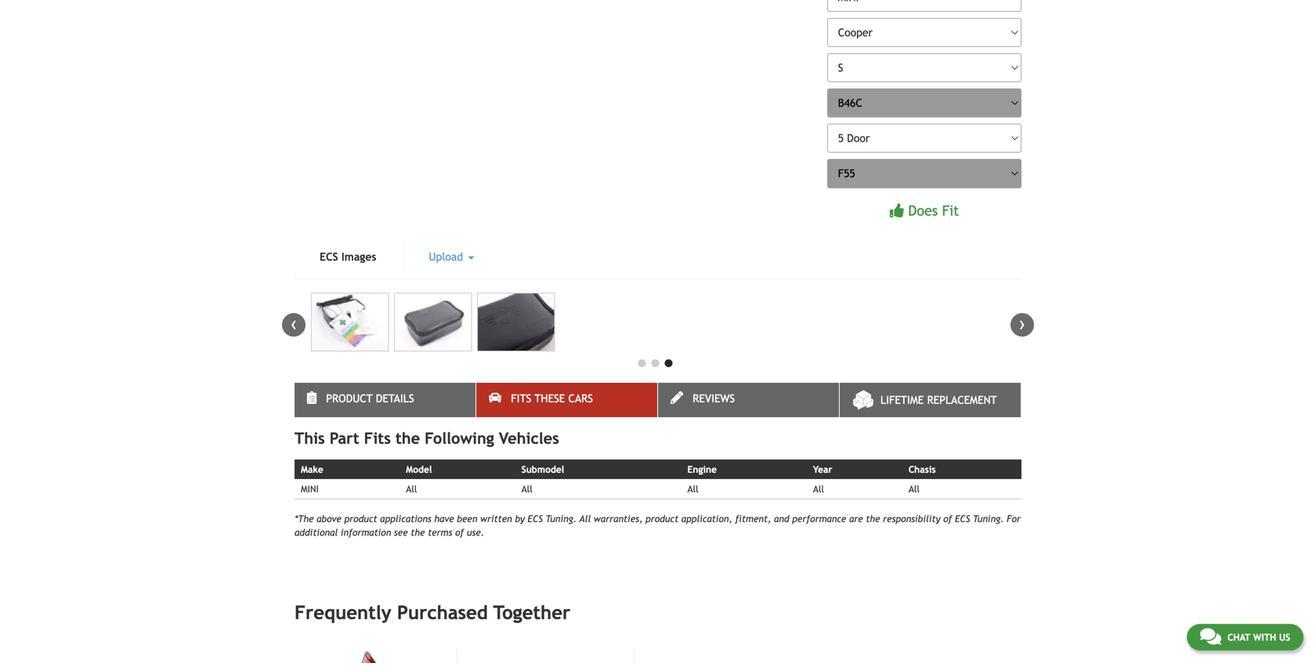 Task type: locate. For each thing, give the bounding box(es) containing it.
1 horizontal spatial product
[[646, 514, 678, 525]]

ecs images link
[[295, 241, 401, 273]]

of right responsibility
[[943, 514, 952, 525]]

ecs right responsibility
[[955, 514, 970, 525]]

tuning.
[[546, 514, 577, 525], [973, 514, 1004, 525]]

0 horizontal spatial fits
[[364, 429, 391, 448]]

lifetime
[[881, 394, 924, 407]]

chat with us link
[[1187, 624, 1304, 651]]

ecs
[[320, 251, 338, 263], [528, 514, 543, 525], [955, 514, 970, 525]]

2 horizontal spatial ecs
[[955, 514, 970, 525]]

the up model
[[395, 429, 420, 448]]

fits these cars link
[[476, 383, 657, 418]]

2 horizontal spatial es#3135068 - 82110049282 - mini first aid kit - great kit for to carry around in case of emergencies - genuine mini - mini image
[[477, 293, 555, 352]]

vehicles
[[499, 429, 559, 448]]

fits these cars
[[511, 392, 593, 405]]

mini
[[301, 484, 319, 495]]

engine
[[687, 464, 717, 475]]

this
[[295, 429, 325, 448]]

›
[[1019, 313, 1025, 334]]

for
[[1007, 514, 1021, 525]]

product
[[344, 514, 377, 525], [646, 514, 678, 525]]

model
[[406, 464, 432, 475]]

tuning. left the for
[[973, 514, 1004, 525]]

year
[[813, 464, 832, 475]]

all
[[406, 484, 417, 495], [521, 484, 532, 495], [687, 484, 699, 495], [813, 484, 824, 495], [909, 484, 920, 495], [579, 514, 591, 525]]

‹ link
[[282, 313, 306, 337]]

*the
[[295, 514, 314, 525]]

have
[[434, 514, 454, 525]]

does fit
[[908, 202, 959, 219]]

product
[[326, 392, 373, 405]]

ecs left images
[[320, 251, 338, 263]]

fits right part at the bottom
[[364, 429, 391, 448]]

applications
[[380, 514, 431, 525]]

chat
[[1227, 632, 1250, 643]]

product details link
[[295, 383, 476, 418]]

2 vertical spatial the
[[411, 527, 425, 538]]

by
[[515, 514, 525, 525]]

all left "warranties,"
[[579, 514, 591, 525]]

1 horizontal spatial es#3135068 - 82110049282 - mini first aid kit - great kit for to carry around in case of emergencies - genuine mini - mini image
[[394, 293, 472, 352]]

0 horizontal spatial tuning.
[[546, 514, 577, 525]]

tuning. right the by on the left
[[546, 514, 577, 525]]

warranties,
[[594, 514, 643, 525]]

written
[[480, 514, 512, 525]]

the
[[395, 429, 420, 448], [866, 514, 880, 525], [411, 527, 425, 538]]

warning triangle with container image
[[295, 648, 439, 664]]

replacement
[[927, 394, 997, 407]]

use.
[[467, 527, 484, 538]]

following
[[425, 429, 494, 448]]

ecs right the by on the left
[[528, 514, 543, 525]]

of down 'been'
[[455, 527, 464, 538]]

product up information
[[344, 514, 377, 525]]

purchased
[[397, 602, 488, 624]]

lifetime replacement
[[881, 394, 997, 407]]

fits left these at the bottom left of the page
[[511, 392, 531, 405]]

0 vertical spatial of
[[943, 514, 952, 525]]

product right "warranties,"
[[646, 514, 678, 525]]

fitment,
[[735, 514, 771, 525]]

fit
[[942, 202, 959, 219]]

0 horizontal spatial es#3135068 - 82110049282 - mini first aid kit - great kit for to carry around in case of emergencies - genuine mini - mini image
[[311, 293, 389, 352]]

of
[[943, 514, 952, 525], [455, 527, 464, 538]]

chat with us
[[1227, 632, 1290, 643]]

es#3135068 - 82110049282 - mini first aid kit - great kit for to carry around in case of emergencies - genuine mini - mini image
[[311, 293, 389, 352], [394, 293, 472, 352], [477, 293, 555, 352]]

0 vertical spatial fits
[[511, 392, 531, 405]]

2 product from the left
[[646, 514, 678, 525]]

1 es#3135068 - 82110049282 - mini first aid kit - great kit for to carry around in case of emergencies - genuine mini - mini image from the left
[[311, 293, 389, 352]]

images
[[341, 251, 376, 263]]

1 horizontal spatial tuning.
[[973, 514, 1004, 525]]

and
[[774, 514, 789, 525]]

all inside *the above product applications have been written by                 ecs tuning. all warranties, product application, fitment,                 and performance are the responsibility of ecs tuning.                 for additional information see the terms of use.
[[579, 514, 591, 525]]

1 vertical spatial of
[[455, 527, 464, 538]]

all down model
[[406, 484, 417, 495]]

frequently
[[295, 602, 391, 624]]

1 tuning. from the left
[[546, 514, 577, 525]]

all down engine
[[687, 484, 699, 495]]

0 horizontal spatial of
[[455, 527, 464, 538]]

details
[[376, 392, 414, 405]]

the right are
[[866, 514, 880, 525]]

fits
[[511, 392, 531, 405], [364, 429, 391, 448]]

0 horizontal spatial product
[[344, 514, 377, 525]]

the right see
[[411, 527, 425, 538]]

are
[[849, 514, 863, 525]]



Task type: vqa. For each thing, say whether or not it's contained in the screenshot.
left ECS
yes



Task type: describe. For each thing, give the bounding box(es) containing it.
does
[[908, 202, 938, 219]]

0 horizontal spatial ecs
[[320, 251, 338, 263]]

1 product from the left
[[344, 514, 377, 525]]

responsibility
[[883, 514, 940, 525]]

with
[[1253, 632, 1276, 643]]

all down submodel
[[521, 484, 532, 495]]

this part fits the following vehicles
[[295, 429, 559, 448]]

terms
[[428, 527, 452, 538]]

together
[[493, 602, 571, 624]]

0 vertical spatial the
[[395, 429, 420, 448]]

above
[[317, 514, 341, 525]]

1 horizontal spatial of
[[943, 514, 952, 525]]

all down chasis
[[909, 484, 920, 495]]

1 horizontal spatial ecs
[[528, 514, 543, 525]]

ecs images
[[320, 251, 376, 263]]

see
[[394, 527, 408, 538]]

upload
[[429, 251, 466, 263]]

information
[[341, 527, 391, 538]]

‹
[[291, 313, 297, 334]]

us
[[1279, 632, 1290, 643]]

cars
[[568, 392, 593, 405]]

1 vertical spatial fits
[[364, 429, 391, 448]]

frequently purchased together
[[295, 602, 571, 624]]

been
[[457, 514, 477, 525]]

all down "year"
[[813, 484, 824, 495]]

part
[[330, 429, 359, 448]]

performance
[[792, 514, 846, 525]]

reviews link
[[658, 383, 839, 418]]

lifetime replacement link
[[840, 383, 1021, 418]]

these
[[535, 392, 565, 405]]

application,
[[681, 514, 732, 525]]

reviews
[[693, 392, 735, 405]]

1 horizontal spatial fits
[[511, 392, 531, 405]]

2 es#3135068 - 82110049282 - mini first aid kit - great kit for to carry around in case of emergencies - genuine mini - mini image from the left
[[394, 293, 472, 352]]

comments image
[[1200, 627, 1221, 646]]

submodel
[[521, 464, 564, 475]]

thumbs up image
[[890, 203, 904, 218]]

1 vertical spatial the
[[866, 514, 880, 525]]

› link
[[1011, 313, 1034, 337]]

3 es#3135068 - 82110049282 - mini first aid kit - great kit for to carry around in case of emergencies - genuine mini - mini image from the left
[[477, 293, 555, 352]]

chasis
[[909, 464, 936, 475]]

make
[[301, 464, 323, 475]]

2 tuning. from the left
[[973, 514, 1004, 525]]

additional
[[295, 527, 338, 538]]

upload button
[[404, 241, 499, 273]]

*the above product applications have been written by                 ecs tuning. all warranties, product application, fitment,                 and performance are the responsibility of ecs tuning.                 for additional information see the terms of use.
[[295, 514, 1021, 538]]

product details
[[326, 392, 414, 405]]



